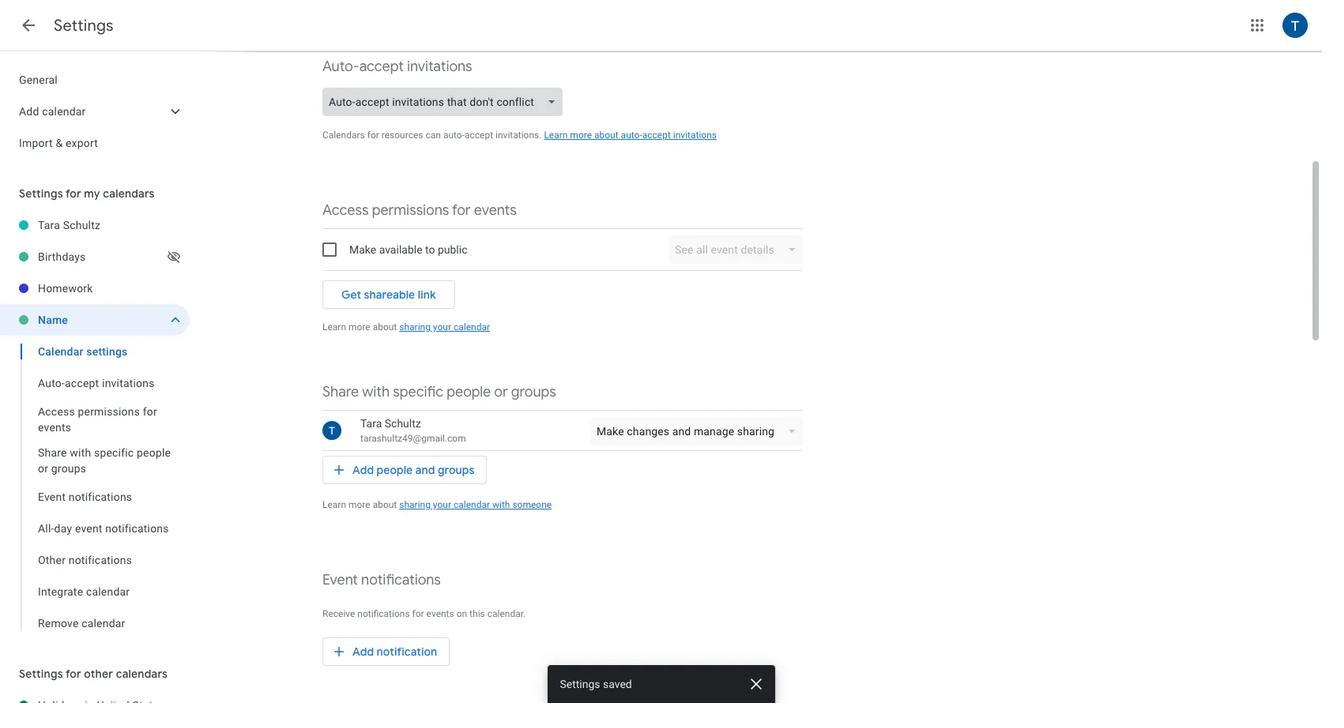 Task type: locate. For each thing, give the bounding box(es) containing it.
1 horizontal spatial tara
[[361, 418, 382, 430]]

add
[[19, 105, 39, 118], [353, 463, 374, 478], [353, 645, 374, 659]]

get
[[342, 288, 362, 302]]

access down calendar
[[38, 406, 75, 418]]

1 horizontal spatial access
[[323, 202, 369, 220]]

people
[[447, 384, 491, 402], [137, 447, 171, 459], [377, 463, 413, 478]]

about
[[595, 130, 619, 141], [373, 322, 397, 333], [373, 500, 397, 511]]

schultz up tarashultz49@gmail.com
[[385, 418, 421, 430]]

1 vertical spatial event notifications
[[323, 572, 441, 590]]

settings for my calendars
[[19, 187, 155, 201]]

0 vertical spatial with
[[362, 384, 390, 402]]

0 vertical spatial more
[[570, 130, 592, 141]]

event inside settings for my calendars tree
[[38, 491, 66, 504]]

add inside add people and groups button
[[353, 463, 374, 478]]

permissions up make available to public
[[372, 202, 449, 220]]

1 vertical spatial share with specific people or groups
[[38, 447, 171, 475]]

auto-
[[323, 58, 360, 76], [38, 377, 65, 390]]

calendars
[[323, 130, 365, 141]]

0 vertical spatial about
[[595, 130, 619, 141]]

add down tarashultz49@gmail.com
[[353, 463, 374, 478]]

0 horizontal spatial share with specific people or groups
[[38, 447, 171, 475]]

tara up tarashultz49@gmail.com
[[361, 418, 382, 430]]

calendars
[[103, 187, 155, 201], [116, 667, 168, 682]]

2 horizontal spatial with
[[493, 500, 510, 511]]

tara schultz
[[38, 219, 101, 232]]

1 horizontal spatial invitations
[[407, 58, 472, 76]]

tara for tara schultz
[[38, 219, 60, 232]]

1 horizontal spatial groups
[[438, 463, 475, 478]]

access permissions for events
[[323, 202, 517, 220], [38, 406, 157, 434]]

1 horizontal spatial or
[[494, 384, 508, 402]]

0 vertical spatial invitations
[[407, 58, 472, 76]]

share with specific people or groups inside settings for my calendars tree
[[38, 447, 171, 475]]

2 vertical spatial with
[[493, 500, 510, 511]]

name tree item
[[0, 304, 190, 336]]

event notifications
[[38, 491, 132, 504], [323, 572, 441, 590]]

0 horizontal spatial or
[[38, 463, 48, 475]]

1 vertical spatial invitations
[[674, 130, 717, 141]]

1 horizontal spatial event notifications
[[323, 572, 441, 590]]

sharing
[[400, 322, 431, 333], [400, 500, 431, 511]]

0 vertical spatial schultz
[[63, 219, 101, 232]]

add calendar
[[19, 105, 86, 118]]

2 vertical spatial learn
[[323, 500, 346, 511]]

accept inside settings for my calendars tree
[[65, 377, 99, 390]]

1 horizontal spatial share
[[323, 384, 359, 402]]

auto- down calendar
[[38, 377, 65, 390]]

1 horizontal spatial schultz
[[385, 418, 421, 430]]

1 horizontal spatial auto-accept invitations
[[323, 58, 472, 76]]

event notifications up "receive notifications for events on this calendar."
[[323, 572, 441, 590]]

2 vertical spatial add
[[353, 645, 374, 659]]

learn down add people and groups button at the left of page
[[323, 500, 346, 511]]

with up "event"
[[70, 447, 91, 459]]

this
[[470, 609, 485, 620]]

1 vertical spatial with
[[70, 447, 91, 459]]

groups inside share with specific people or groups
[[51, 463, 86, 475]]

tara schultz tarashultz49@gmail.com
[[361, 418, 466, 444]]

more
[[570, 130, 592, 141], [349, 322, 371, 333], [349, 500, 371, 511]]

calendars for resources can auto-accept invitations. learn more about auto-accept invitations
[[323, 130, 717, 141]]

2 vertical spatial about
[[373, 500, 397, 511]]

1 horizontal spatial specific
[[393, 384, 444, 402]]

groups
[[511, 384, 556, 402], [51, 463, 86, 475], [438, 463, 475, 478]]

0 vertical spatial events
[[474, 202, 517, 220]]

0 horizontal spatial with
[[70, 447, 91, 459]]

1 vertical spatial specific
[[94, 447, 134, 459]]

1 vertical spatial about
[[373, 322, 397, 333]]

tara inside tara schultz tarashultz49@gmail.com
[[361, 418, 382, 430]]

people inside button
[[377, 463, 413, 478]]

0 vertical spatial people
[[447, 384, 491, 402]]

sharing for sharing your calendar with someone
[[400, 500, 431, 511]]

make
[[350, 244, 377, 256]]

add inside add notification button
[[353, 645, 374, 659]]

1 vertical spatial access
[[38, 406, 75, 418]]

general
[[19, 74, 58, 86]]

0 vertical spatial auto-accept invitations
[[323, 58, 472, 76]]

0 horizontal spatial events
[[38, 421, 71, 434]]

learn more about sharing your calendar with someone
[[323, 500, 552, 511]]

event up the receive
[[323, 572, 358, 590]]

invitations
[[407, 58, 472, 76], [674, 130, 717, 141], [102, 377, 155, 390]]

more right invitations.
[[570, 130, 592, 141]]

1 horizontal spatial permissions
[[372, 202, 449, 220]]

1 vertical spatial auto-accept invitations
[[38, 377, 155, 390]]

0 horizontal spatial event notifications
[[38, 491, 132, 504]]

more down add people and groups button at the left of page
[[349, 500, 371, 511]]

2 horizontal spatial groups
[[511, 384, 556, 402]]

more for learn more about sharing your calendar with someone
[[349, 500, 371, 511]]

get shareable link
[[342, 288, 436, 302]]

notifications right "event"
[[105, 523, 169, 535]]

1 horizontal spatial event
[[323, 572, 358, 590]]

0 vertical spatial your
[[433, 322, 452, 333]]

resources
[[382, 130, 423, 141]]

accept
[[360, 58, 404, 76], [465, 130, 493, 141], [643, 130, 671, 141], [65, 377, 99, 390]]

go back image
[[19, 16, 38, 35]]

more down get
[[349, 322, 371, 333]]

add up import
[[19, 105, 39, 118]]

0 vertical spatial access
[[323, 202, 369, 220]]

0 vertical spatial calendars
[[103, 187, 155, 201]]

invitations inside settings for my calendars tree
[[102, 377, 155, 390]]

settings for settings for other calendars
[[19, 667, 63, 682]]

0 horizontal spatial invitations
[[102, 377, 155, 390]]

1 vertical spatial people
[[137, 447, 171, 459]]

homework link
[[38, 273, 190, 304]]

0 vertical spatial event notifications
[[38, 491, 132, 504]]

tara schultz tree item
[[0, 210, 190, 241]]

1 vertical spatial access permissions for events
[[38, 406, 157, 434]]

calendar settings
[[38, 346, 128, 358]]

specific up all-day event notifications
[[94, 447, 134, 459]]

0 vertical spatial specific
[[393, 384, 444, 402]]

auto-accept invitations up the resources
[[323, 58, 472, 76]]

tarashultz49@gmail.com
[[361, 433, 466, 444]]

schultz inside tree item
[[63, 219, 101, 232]]

remove
[[38, 618, 79, 630]]

1 vertical spatial more
[[349, 322, 371, 333]]

permissions
[[372, 202, 449, 220], [78, 406, 140, 418]]

auto-
[[444, 130, 465, 141], [621, 130, 643, 141]]

share with specific people or groups up all-day event notifications
[[38, 447, 171, 475]]

events
[[474, 202, 517, 220], [38, 421, 71, 434], [427, 609, 454, 620]]

with
[[362, 384, 390, 402], [70, 447, 91, 459], [493, 500, 510, 511]]

2 vertical spatial people
[[377, 463, 413, 478]]

event up all-
[[38, 491, 66, 504]]

permissions down the settings
[[78, 406, 140, 418]]

1 vertical spatial auto-
[[38, 377, 65, 390]]

add left notification
[[353, 645, 374, 659]]

0 vertical spatial event
[[38, 491, 66, 504]]

or
[[494, 384, 508, 402], [38, 463, 48, 475]]

add for add calendar
[[19, 105, 39, 118]]

1 your from the top
[[433, 322, 452, 333]]

0 vertical spatial permissions
[[372, 202, 449, 220]]

calendars right my
[[103, 187, 155, 201]]

tree containing general
[[0, 64, 190, 159]]

name link
[[38, 304, 161, 336]]

1 horizontal spatial events
[[427, 609, 454, 620]]

share
[[323, 384, 359, 402], [38, 447, 67, 459]]

2 your from the top
[[433, 500, 452, 511]]

people inside share with specific people or groups
[[137, 447, 171, 459]]

0 horizontal spatial auto-
[[444, 130, 465, 141]]

1 vertical spatial events
[[38, 421, 71, 434]]

share inside share with specific people or groups
[[38, 447, 67, 459]]

0 horizontal spatial access
[[38, 406, 75, 418]]

2 vertical spatial invitations
[[102, 377, 155, 390]]

birthdays link
[[38, 241, 164, 273]]

1 vertical spatial share
[[38, 447, 67, 459]]

other
[[84, 667, 113, 682]]

settings
[[54, 16, 114, 36], [19, 187, 63, 201], [19, 667, 63, 682], [560, 678, 601, 691]]

1 vertical spatial or
[[38, 463, 48, 475]]

specific inside share with specific people or groups
[[94, 447, 134, 459]]

calendar for remove calendar
[[82, 618, 125, 630]]

0 horizontal spatial access permissions for events
[[38, 406, 157, 434]]

can
[[426, 130, 441, 141]]

import
[[19, 137, 53, 149]]

homework tree item
[[0, 273, 190, 304]]

1 vertical spatial sharing
[[400, 500, 431, 511]]

1 vertical spatial calendars
[[116, 667, 168, 682]]

access
[[323, 202, 369, 220], [38, 406, 75, 418]]

event notifications inside settings for my calendars tree
[[38, 491, 132, 504]]

share with specific people or groups
[[323, 384, 556, 402], [38, 447, 171, 475]]

0 horizontal spatial permissions
[[78, 406, 140, 418]]

schultz down "settings for my calendars"
[[63, 219, 101, 232]]

event notifications up "event"
[[38, 491, 132, 504]]

0 vertical spatial share with specific people or groups
[[323, 384, 556, 402]]

0 vertical spatial learn
[[544, 130, 568, 141]]

events left on
[[427, 609, 454, 620]]

tree
[[0, 64, 190, 159]]

learn right invitations.
[[544, 130, 568, 141]]

specific
[[393, 384, 444, 402], [94, 447, 134, 459]]

0 horizontal spatial specific
[[94, 447, 134, 459]]

2 vertical spatial more
[[349, 500, 371, 511]]

0 vertical spatial sharing
[[400, 322, 431, 333]]

settings right go back image
[[54, 16, 114, 36]]

event
[[38, 491, 66, 504], [323, 572, 358, 590]]

tara
[[38, 219, 60, 232], [361, 418, 382, 430]]

with up tara schultz tarashultz49@gmail.com
[[362, 384, 390, 402]]

settings left saved
[[560, 678, 601, 691]]

1 vertical spatial your
[[433, 500, 452, 511]]

remove calendar
[[38, 618, 125, 630]]

2 sharing from the top
[[400, 500, 431, 511]]

None field
[[323, 88, 569, 116]]

notification
[[377, 645, 438, 659]]

0 horizontal spatial auto-accept invitations
[[38, 377, 155, 390]]

settings down "remove"
[[19, 667, 63, 682]]

2 vertical spatial events
[[427, 609, 454, 620]]

learn down get
[[323, 322, 346, 333]]

group
[[0, 336, 190, 640]]

0 horizontal spatial auto-
[[38, 377, 65, 390]]

calendars right other
[[116, 667, 168, 682]]

for
[[367, 130, 379, 141], [66, 187, 81, 201], [452, 202, 471, 220], [143, 406, 157, 418], [412, 609, 424, 620], [66, 667, 81, 682]]

0 horizontal spatial people
[[137, 447, 171, 459]]

tara up birthdays
[[38, 219, 60, 232]]

your down 'and'
[[433, 500, 452, 511]]

auto-accept invitations
[[323, 58, 472, 76], [38, 377, 155, 390]]

1 vertical spatial tara
[[361, 418, 382, 430]]

0 vertical spatial add
[[19, 105, 39, 118]]

0 horizontal spatial tara
[[38, 219, 60, 232]]

0 horizontal spatial schultz
[[63, 219, 101, 232]]

1 vertical spatial schultz
[[385, 418, 421, 430]]

1 horizontal spatial people
[[377, 463, 413, 478]]

notifications
[[69, 491, 132, 504], [105, 523, 169, 535], [69, 554, 132, 567], [361, 572, 441, 590], [358, 609, 410, 620]]

1 vertical spatial add
[[353, 463, 374, 478]]

add for add people and groups
[[353, 463, 374, 478]]

1 vertical spatial permissions
[[78, 406, 140, 418]]

your for sharing your calendar with someone
[[433, 500, 452, 511]]

link
[[418, 288, 436, 302]]

learn
[[544, 130, 568, 141], [323, 322, 346, 333], [323, 500, 346, 511]]

sharing down add people and groups
[[400, 500, 431, 511]]

birthdays
[[38, 251, 86, 263]]

calendar
[[42, 105, 86, 118], [454, 322, 490, 333], [454, 500, 490, 511], [86, 586, 130, 599], [82, 618, 125, 630]]

events down invitations.
[[474, 202, 517, 220]]

auto-accept invitations down the settings
[[38, 377, 155, 390]]

1 horizontal spatial with
[[362, 384, 390, 402]]

0 horizontal spatial event
[[38, 491, 66, 504]]

your down link
[[433, 322, 452, 333]]

0 horizontal spatial groups
[[51, 463, 86, 475]]

1 horizontal spatial access permissions for events
[[323, 202, 517, 220]]

1 sharing from the top
[[400, 322, 431, 333]]

schultz
[[63, 219, 101, 232], [385, 418, 421, 430]]

integrate calendar
[[38, 586, 130, 599]]

to
[[425, 244, 435, 256]]

get shareable link button
[[323, 276, 455, 314]]

1 auto- from the left
[[444, 130, 465, 141]]

settings heading
[[54, 16, 114, 36]]

with left someone
[[493, 500, 510, 511]]

auto- up "calendars"
[[323, 58, 360, 76]]

your
[[433, 322, 452, 333], [433, 500, 452, 511]]

access permissions for events down the settings
[[38, 406, 157, 434]]

schultz inside tara schultz tarashultz49@gmail.com
[[385, 418, 421, 430]]

1 vertical spatial learn
[[323, 322, 346, 333]]

events down calendar
[[38, 421, 71, 434]]

add people and groups button
[[323, 452, 487, 489]]

0 horizontal spatial share
[[38, 447, 67, 459]]

1 horizontal spatial auto-
[[323, 58, 360, 76]]

1 horizontal spatial auto-
[[621, 130, 643, 141]]

access permissions for events up to
[[323, 202, 517, 220]]

make available to public
[[350, 244, 468, 256]]

share with specific people or groups up tara schultz tarashultz49@gmail.com
[[323, 384, 556, 402]]

access up make
[[323, 202, 369, 220]]

specific up tara schultz tarashultz49@gmail.com
[[393, 384, 444, 402]]

0 vertical spatial auto-
[[323, 58, 360, 76]]

integrate
[[38, 586, 83, 599]]

settings up tara schultz on the left
[[19, 187, 63, 201]]

tara inside tree item
[[38, 219, 60, 232]]

0 vertical spatial tara
[[38, 219, 60, 232]]

sharing down link
[[400, 322, 431, 333]]



Task type: describe. For each thing, give the bounding box(es) containing it.
learn more about sharing your calendar
[[323, 322, 490, 333]]

0 vertical spatial access permissions for events
[[323, 202, 517, 220]]

settings for settings saved
[[560, 678, 601, 691]]

name
[[38, 314, 68, 327]]

homework
[[38, 282, 93, 295]]

events inside settings for my calendars tree
[[38, 421, 71, 434]]

day
[[54, 523, 72, 535]]

export
[[66, 137, 98, 149]]

sharing your calendar link
[[400, 322, 490, 333]]

schultz for tara schultz
[[63, 219, 101, 232]]

calendar.
[[488, 609, 526, 620]]

groups inside button
[[438, 463, 475, 478]]

calendar
[[38, 346, 83, 358]]

tara for tara schultz tarashultz49@gmail.com
[[361, 418, 382, 430]]

all-day event notifications
[[38, 523, 169, 535]]

calendars for settings for other calendars
[[116, 667, 168, 682]]

access inside settings for my calendars tree
[[38, 406, 75, 418]]

with inside share with specific people or groups
[[70, 447, 91, 459]]

your for sharing your calendar
[[433, 322, 452, 333]]

saved
[[603, 678, 632, 691]]

learn more about auto-accept invitations link
[[544, 130, 717, 141]]

receive
[[323, 609, 355, 620]]

settings saved
[[560, 678, 632, 691]]

holidays in united states tree item
[[0, 690, 190, 704]]

2 horizontal spatial people
[[447, 384, 491, 402]]

auto- inside group
[[38, 377, 65, 390]]

birthdays tree item
[[0, 241, 190, 273]]

notifications up "receive notifications for events on this calendar."
[[361, 572, 441, 590]]

settings for settings
[[54, 16, 114, 36]]

other
[[38, 554, 66, 567]]

2 horizontal spatial events
[[474, 202, 517, 220]]

access permissions for events inside settings for my calendars tree
[[38, 406, 157, 434]]

someone
[[513, 500, 552, 511]]

2 horizontal spatial invitations
[[674, 130, 717, 141]]

more for learn more about sharing your calendar
[[349, 322, 371, 333]]

0 vertical spatial or
[[494, 384, 508, 402]]

notifications down all-day event notifications
[[69, 554, 132, 567]]

notifications up add notification button
[[358, 609, 410, 620]]

settings for my calendars tree
[[0, 210, 190, 640]]

add notification button
[[323, 633, 450, 671]]

2 auto- from the left
[[621, 130, 643, 141]]

about for sharing your calendar with someone
[[373, 500, 397, 511]]

1 horizontal spatial share with specific people or groups
[[323, 384, 556, 402]]

permissions inside access permissions for events
[[78, 406, 140, 418]]

calendar for integrate calendar
[[86, 586, 130, 599]]

about for sharing your calendar
[[373, 322, 397, 333]]

learn for learn more about sharing your calendar with someone
[[323, 500, 346, 511]]

all-
[[38, 523, 54, 535]]

group containing calendar settings
[[0, 336, 190, 640]]

schultz for tara schultz tarashultz49@gmail.com
[[385, 418, 421, 430]]

for inside access permissions for events
[[143, 406, 157, 418]]

other notifications
[[38, 554, 132, 567]]

or inside tree
[[38, 463, 48, 475]]

import & export
[[19, 137, 98, 149]]

settings for settings for my calendars
[[19, 187, 63, 201]]

0 vertical spatial share
[[323, 384, 359, 402]]

and
[[416, 463, 435, 478]]

calendar for add calendar
[[42, 105, 86, 118]]

settings for other calendars
[[19, 667, 168, 682]]

add people and groups
[[353, 463, 475, 478]]

my
[[84, 187, 100, 201]]

auto-accept invitations inside settings for my calendars tree
[[38, 377, 155, 390]]

add notification
[[353, 645, 438, 659]]

on
[[457, 609, 467, 620]]

shareable
[[364, 288, 415, 302]]

receive notifications for events on this calendar.
[[323, 609, 526, 620]]

sharing your calendar with someone link
[[400, 500, 552, 511]]

settings
[[86, 346, 128, 358]]

invitations.
[[496, 130, 542, 141]]

available
[[379, 244, 423, 256]]

event
[[75, 523, 102, 535]]

sharing for sharing your calendar
[[400, 322, 431, 333]]

notifications up all-day event notifications
[[69, 491, 132, 504]]

learn for learn more about sharing your calendar
[[323, 322, 346, 333]]

1 vertical spatial event
[[323, 572, 358, 590]]

&
[[56, 137, 63, 149]]

public
[[438, 244, 468, 256]]

calendars for settings for my calendars
[[103, 187, 155, 201]]

add for add notification
[[353, 645, 374, 659]]



Task type: vqa. For each thing, say whether or not it's contained in the screenshot.
Pumpkin Menu Item
no



